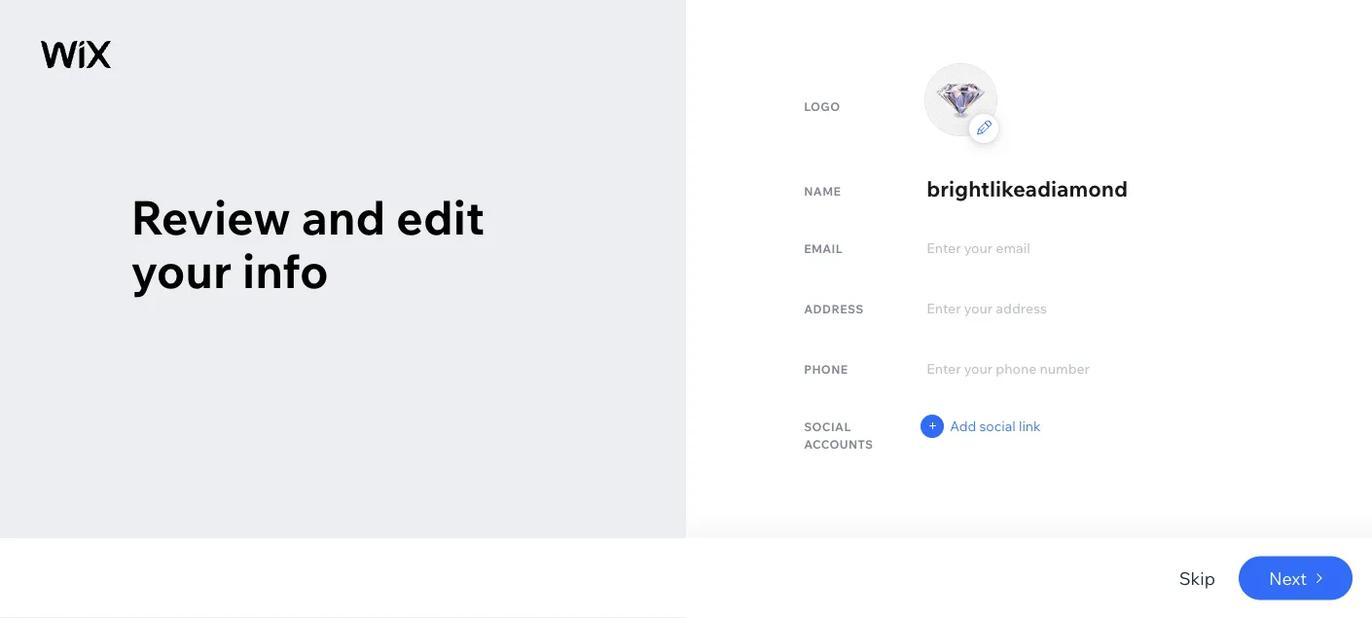 Task type: vqa. For each thing, say whether or not it's contained in the screenshot.
EMAIL
yes



Task type: describe. For each thing, give the bounding box(es) containing it.
email
[[804, 241, 843, 256]]

review and edit your info
[[131, 187, 485, 300]]

home
[[74, 57, 116, 74]]

address
[[804, 301, 864, 316]]

social
[[804, 419, 851, 434]]

link
[[1019, 418, 1041, 435]]

social accounts
[[804, 419, 874, 451]]

skip for pick a theme you like
[[1179, 567, 1216, 589]]

theme
[[275, 187, 418, 246]]

info
[[242, 241, 329, 300]]

Enter your business name text field
[[925, 174, 1201, 202]]

a
[[238, 187, 264, 246]]

review
[[131, 187, 291, 246]]

like
[[131, 241, 209, 300]]

pick a theme you like
[[131, 187, 510, 300]]

your
[[131, 241, 232, 300]]

you
[[428, 187, 510, 246]]

and
[[301, 187, 386, 246]]

add social link
[[950, 418, 1041, 435]]

logo
[[804, 99, 840, 114]]

skip for review and edit your info
[[1179, 567, 1216, 589]]



Task type: locate. For each thing, give the bounding box(es) containing it.
name
[[804, 184, 841, 198]]

Enter your address text field
[[925, 295, 1201, 320]]

Enter your email text field
[[925, 235, 1201, 260]]

edit
[[396, 187, 485, 246]]

next
[[1269, 567, 1307, 589], [1269, 567, 1307, 589]]

phone
[[804, 362, 848, 376]]

Enter your phone number text field
[[925, 355, 1201, 381]]

social
[[980, 418, 1016, 435]]

accounts
[[804, 437, 874, 451]]

skip
[[1179, 567, 1216, 589], [1179, 567, 1216, 589]]

add
[[950, 418, 977, 435]]

pick
[[131, 187, 227, 246]]



